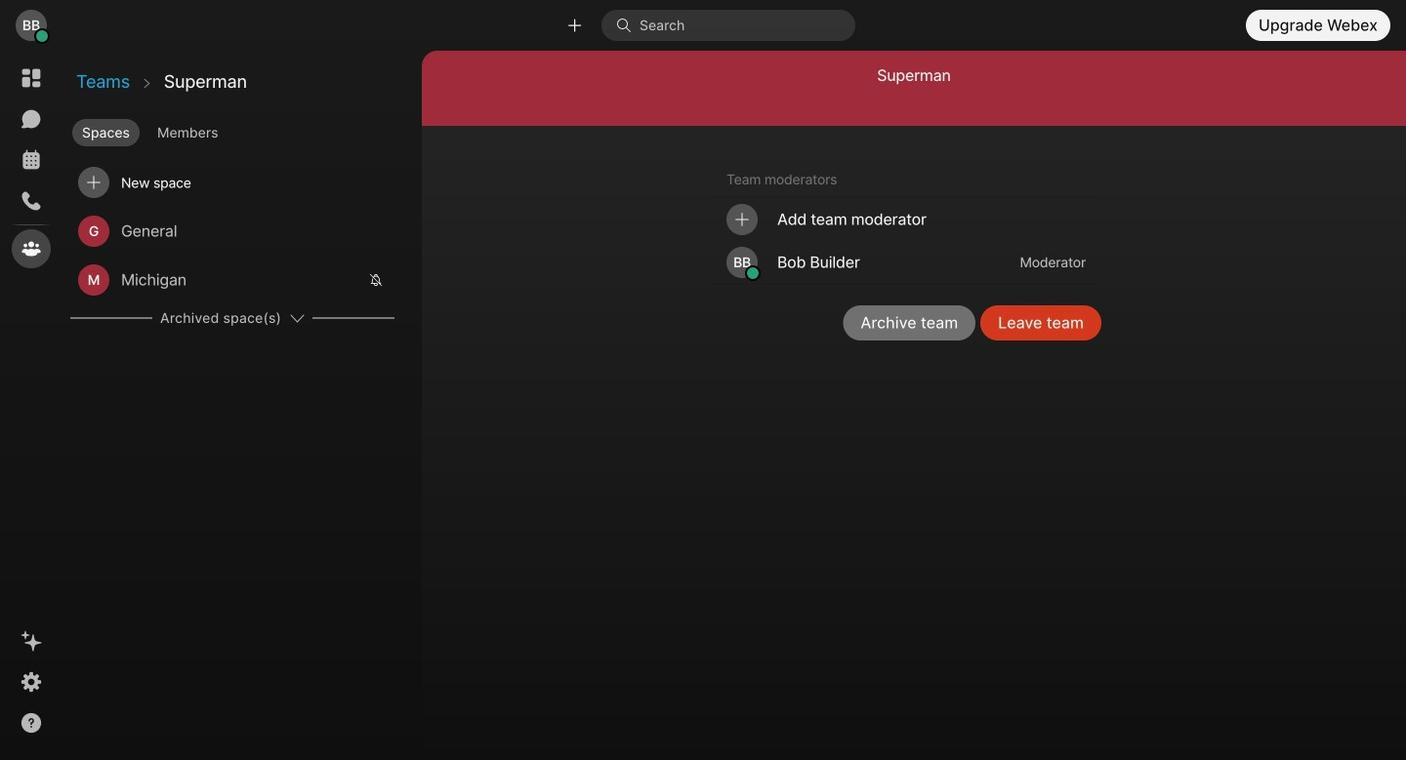 Task type: locate. For each thing, give the bounding box(es) containing it.
michigan, notifications are muted for this space list item
[[70, 256, 395, 305]]

list item
[[70, 158, 395, 207]]

team moderators list
[[711, 198, 1102, 285]]

webex tab list
[[12, 59, 51, 269]]

tab list
[[68, 111, 420, 148]]

arrow down_16 image
[[289, 311, 305, 326]]

navigation
[[0, 51, 63, 761]]



Task type: describe. For each thing, give the bounding box(es) containing it.
notifications are muted for this space image
[[369, 273, 383, 287]]

general list item
[[70, 207, 395, 256]]

bob builder list item
[[711, 241, 1102, 284]]

add team moderator list item
[[711, 198, 1102, 241]]



